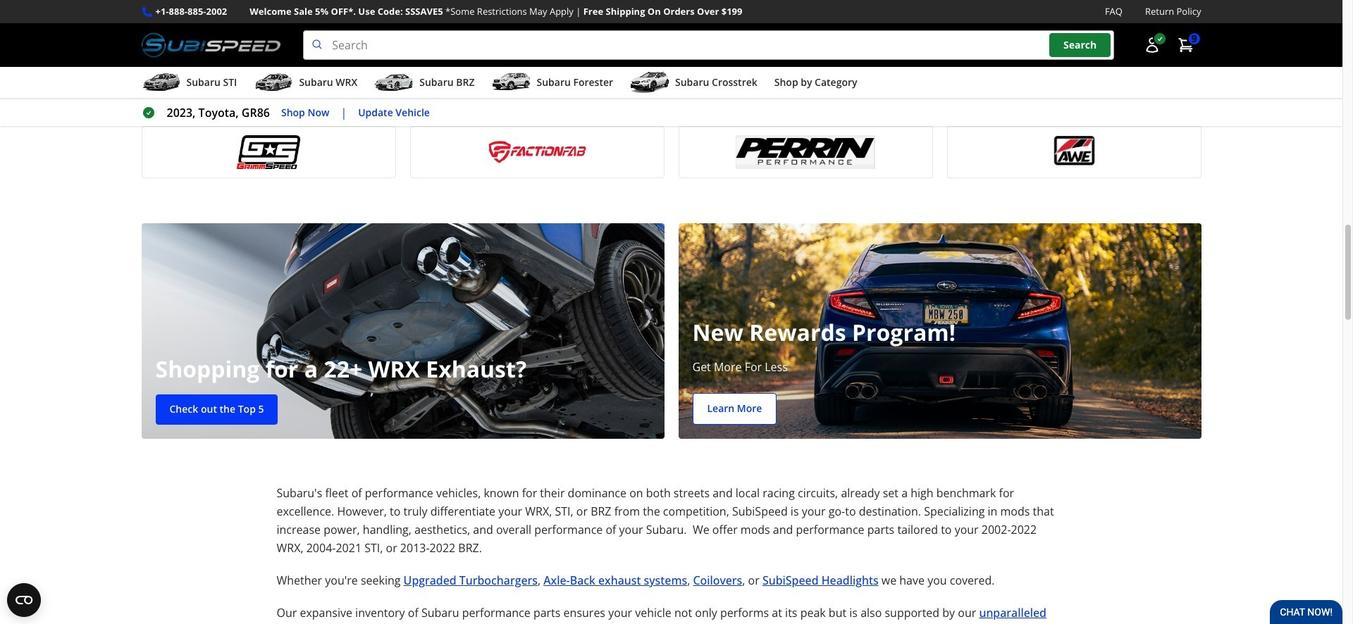 Task type: locate. For each thing, give the bounding box(es) containing it.
a subaru wrx thumbnail image image
[[254, 72, 294, 93]]

a subaru crosstrek thumbnail image image
[[630, 72, 670, 93]]

button image
[[1144, 37, 1161, 54]]

subispeed logo image
[[141, 30, 281, 60]]

tomei logo image
[[956, 69, 1192, 103]]

open widget image
[[7, 584, 41, 618]]

factionfab logo image
[[419, 135, 655, 169]]

olm logo image
[[419, 69, 655, 103]]

a subaru forester thumbnail image image
[[492, 72, 531, 93]]

grimmspeed logo image
[[151, 135, 387, 169]]

search input field
[[303, 30, 1114, 60]]

awe tuning logo image
[[956, 135, 1192, 169]]

invidia logo image
[[151, 69, 387, 103]]



Task type: vqa. For each thing, say whether or not it's contained in the screenshot.
Subaru BRZ
no



Task type: describe. For each thing, give the bounding box(es) containing it.
subispeed logo image
[[688, 69, 924, 103]]

a subaru sti thumbnail image image
[[141, 72, 181, 93]]

perrin logo image
[[688, 135, 924, 169]]

a subaru brz thumbnail image image
[[375, 72, 414, 93]]



